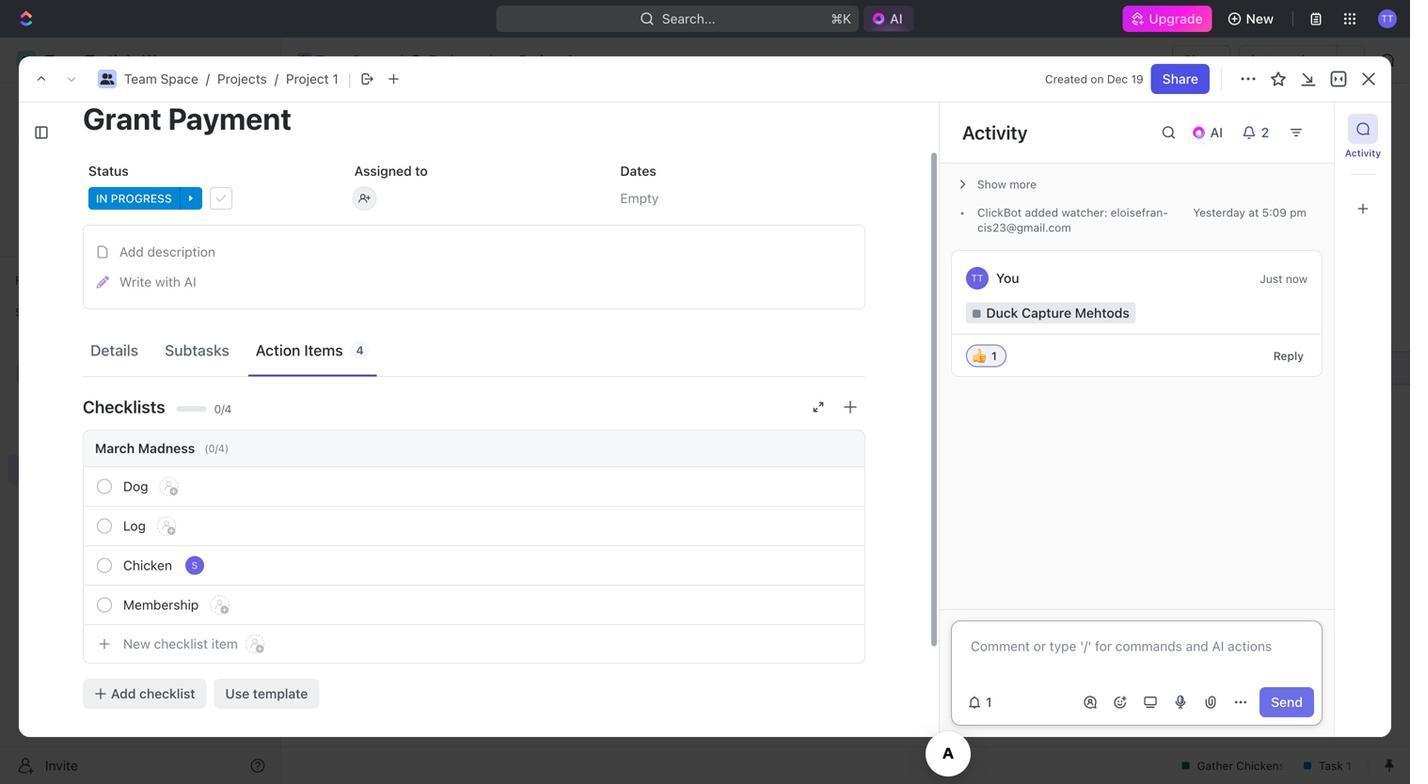 Task type: vqa. For each thing, say whether or not it's contained in the screenshot.
Yesterday At 5:09 Pm
yes



Task type: locate. For each thing, give the bounding box(es) containing it.
write
[[120, 274, 152, 290]]

0 horizontal spatial new
[[123, 637, 150, 652]]

1 vertical spatial user group image
[[100, 73, 114, 85]]

0 vertical spatial activity
[[963, 121, 1028, 144]]

team space link for user group icon in the tree
[[45, 360, 269, 390]]

1 vertical spatial project
[[286, 71, 329, 87]]

created
[[1046, 72, 1088, 86]]

ai button
[[864, 6, 914, 32], [1185, 118, 1235, 148]]

favorites button
[[8, 269, 84, 292]]

2 horizontal spatial user group image
[[299, 56, 311, 65]]

ai right with
[[184, 274, 196, 290]]

0 vertical spatial add
[[1275, 121, 1300, 136]]

user group image
[[299, 56, 311, 65], [100, 73, 114, 85], [19, 369, 33, 380]]

checklist for add
[[139, 687, 195, 702]]

0 horizontal spatial user group image
[[19, 369, 33, 380]]

user group image up the team space / projects / project 1 |
[[299, 56, 311, 65]]

team
[[316, 52, 349, 68], [124, 71, 157, 87], [45, 367, 78, 382]]

0 horizontal spatial projects
[[56, 399, 106, 414]]

watcher:
[[1062, 206, 1108, 219]]

activity
[[963, 121, 1028, 144], [1346, 148, 1382, 159]]

new button
[[1220, 4, 1286, 34]]

new inside new button
[[1247, 11, 1274, 26]]

home link
[[8, 91, 273, 121]]

checklist inside button
[[139, 687, 195, 702]]

activity inside "task sidebar content" section
[[963, 121, 1028, 144]]

2 vertical spatial ai
[[184, 274, 196, 290]]

team space / projects / project 1 |
[[124, 70, 352, 88]]

0 horizontal spatial team
[[45, 367, 78, 382]]

more
[[1010, 178, 1037, 191]]

you
[[997, 271, 1020, 286]]

automations
[[1249, 52, 1328, 68]]

1 horizontal spatial projects
[[217, 71, 267, 87]]

dec
[[1108, 72, 1129, 86]]

search...
[[662, 11, 716, 26]]

team inside the team space / projects / project 1 |
[[124, 71, 157, 87]]

1 inside project 1 link
[[567, 52, 573, 68]]

1 horizontal spatial user group image
[[100, 73, 114, 85]]

space
[[353, 52, 390, 68], [161, 71, 198, 87], [82, 367, 119, 382]]

ai right ⌘k
[[890, 11, 903, 26]]

ai button
[[1185, 118, 1235, 148]]

projects inside tree
[[56, 399, 106, 414]]

add description
[[120, 244, 216, 260]]

0 horizontal spatial ai
[[184, 274, 196, 290]]

space inside the team space / projects / project 1 |
[[161, 71, 198, 87]]

subtasks button
[[157, 333, 237, 368]]

capture
[[1022, 305, 1072, 321]]

1 vertical spatial space
[[161, 71, 198, 87]]

1 horizontal spatial activity
[[1346, 148, 1382, 159]]

1 vertical spatial tt
[[972, 273, 984, 284]]

duck
[[987, 305, 1019, 321]]

1 inside 1 button
[[986, 695, 993, 711]]

team up the home link
[[124, 71, 157, 87]]

task
[[1303, 121, 1332, 136]]

1 vertical spatial activity
[[1346, 148, 1382, 159]]

tree containing team space
[[8, 328, 273, 582]]

team space link
[[293, 49, 395, 72], [124, 71, 198, 87], [45, 360, 269, 390]]

share button
[[1173, 45, 1232, 75], [1152, 64, 1210, 94]]

1 horizontal spatial ai button
[[1185, 118, 1235, 148]]

0 vertical spatial space
[[353, 52, 390, 68]]

0 vertical spatial projects
[[430, 52, 480, 68]]

project
[[519, 52, 564, 68], [286, 71, 329, 87]]

2 horizontal spatial team
[[316, 52, 349, 68]]

add up write
[[120, 244, 144, 260]]

add for add checklist
[[111, 687, 136, 702]]

/ left project 1
[[488, 52, 492, 68]]

add inside add checklist button
[[111, 687, 136, 702]]

sidebar navigation
[[0, 38, 281, 785]]

1 vertical spatial ai button
[[1185, 118, 1235, 148]]

checklist
[[154, 637, 208, 652], [139, 687, 195, 702]]

2 horizontal spatial projects
[[430, 52, 480, 68]]

team space up |
[[316, 52, 390, 68]]

0 vertical spatial checklist
[[154, 637, 208, 652]]

0 horizontal spatial team space
[[45, 367, 119, 382]]

empty button
[[615, 182, 866, 216]]

user group image down the spaces
[[19, 369, 33, 380]]

tree inside the "sidebar" navigation
[[8, 328, 273, 582]]

/
[[399, 52, 403, 68], [488, 52, 492, 68], [206, 71, 210, 87], [275, 71, 279, 87]]

2 vertical spatial team
[[45, 367, 78, 382]]

0 horizontal spatial ai button
[[864, 6, 914, 32]]

new down membership
[[123, 637, 150, 652]]

user group image up the home link
[[100, 73, 114, 85]]

tree
[[8, 328, 273, 582]]

4
[[356, 344, 364, 357]]

add right the 2
[[1275, 121, 1300, 136]]

1 vertical spatial new
[[123, 637, 150, 652]]

user group image inside tree
[[19, 369, 33, 380]]

ai inside ai dropdown button
[[1211, 125, 1224, 140]]

cis23@gmail.com
[[978, 206, 1169, 234]]

duck capture mehtods link
[[973, 305, 1130, 321]]

project left |
[[286, 71, 329, 87]]

0 vertical spatial team space
[[316, 52, 390, 68]]

/ up the home link
[[206, 71, 210, 87]]

add inside add task button
[[1275, 121, 1300, 136]]

checklist down new checklist item
[[139, 687, 195, 702]]

ai left 2 dropdown button
[[1211, 125, 1224, 140]]

share
[[1184, 52, 1220, 68], [1163, 71, 1199, 87]]

dashboards link
[[8, 187, 273, 217]]

hide
[[977, 222, 1002, 235]]

project inside the team space / projects / project 1 |
[[286, 71, 329, 87]]

yesterday
[[1194, 206, 1246, 219]]

duck capture mehtods
[[987, 305, 1130, 321]]

spaces
[[15, 306, 55, 319]]

team space link for user group icon to the middle
[[124, 71, 198, 87]]

ai button right ⌘k
[[864, 6, 914, 32]]

task sidebar navigation tab list
[[1343, 114, 1385, 224]]

add inside add description button
[[120, 244, 144, 260]]

grant payment
[[379, 360, 472, 376]]

1 vertical spatial ai
[[1211, 125, 1224, 140]]

reply button
[[1267, 345, 1312, 368]]

1 horizontal spatial team space
[[316, 52, 390, 68]]

1 horizontal spatial ai
[[890, 11, 903, 26]]

0 vertical spatial project
[[519, 52, 564, 68]]

share down the "upgrade"
[[1184, 52, 1220, 68]]

0 vertical spatial team
[[316, 52, 349, 68]]

1 horizontal spatial space
[[161, 71, 198, 87]]

use template
[[225, 687, 308, 702]]

at
[[1249, 206, 1260, 219]]

0 horizontal spatial activity
[[963, 121, 1028, 144]]

project 1 link left |
[[286, 71, 339, 87]]

0 horizontal spatial project
[[286, 71, 329, 87]]

team space link inside tree
[[45, 360, 269, 390]]

share right 19
[[1163, 71, 1199, 87]]

ai button left the 2
[[1185, 118, 1235, 148]]

2 horizontal spatial space
[[353, 52, 390, 68]]

/ left |
[[275, 71, 279, 87]]

checklist left item
[[154, 637, 208, 652]]

0 vertical spatial new
[[1247, 11, 1274, 26]]

1 vertical spatial share
[[1163, 71, 1199, 87]]

1 horizontal spatial new
[[1247, 11, 1274, 26]]

share button right 19
[[1152, 64, 1210, 94]]

eloisefran cis23@gmail.com
[[978, 206, 1169, 234]]

activity inside task sidebar navigation tab list
[[1346, 148, 1382, 159]]

now
[[1287, 273, 1308, 286]]

team left details button
[[45, 367, 78, 382]]

inbox link
[[8, 123, 273, 153]]

automations button
[[1240, 46, 1337, 74]]

19
[[1132, 72, 1144, 86]]

1 vertical spatial projects
[[217, 71, 267, 87]]

team space
[[316, 52, 390, 68], [45, 367, 119, 382]]

2 vertical spatial projects
[[56, 399, 106, 414]]

2 horizontal spatial ai
[[1211, 125, 1224, 140]]

2 vertical spatial user group image
[[19, 369, 33, 380]]

1 vertical spatial team space
[[45, 367, 119, 382]]

1 vertical spatial checklist
[[139, 687, 195, 702]]

0 horizontal spatial space
[[82, 367, 119, 382]]

madness
[[138, 441, 195, 457]]

use template button
[[214, 680, 319, 710]]

eloisefran
[[1111, 206, 1169, 219]]

0 vertical spatial tt
[[1382, 13, 1394, 24]]

list
[[423, 175, 445, 190]]

team up |
[[316, 52, 349, 68]]

1 vertical spatial team
[[124, 71, 157, 87]]

0/4
[[214, 403, 232, 416]]

2 vertical spatial space
[[82, 367, 119, 382]]

tt
[[1382, 13, 1394, 24], [972, 273, 984, 284]]

ai
[[890, 11, 903, 26], [1211, 125, 1224, 140], [184, 274, 196, 290]]

2 vertical spatial add
[[111, 687, 136, 702]]

use
[[225, 687, 250, 702]]

0 horizontal spatial tt
[[972, 273, 984, 284]]

(0/4)
[[205, 443, 229, 455]]

pm
[[1291, 206, 1307, 219]]

add down new checklist item
[[111, 687, 136, 702]]

s
[[192, 561, 198, 571]]

grant
[[379, 360, 414, 376]]

team space inside tree
[[45, 367, 119, 382]]

1 horizontal spatial project 1 link
[[496, 49, 578, 72]]

team space down 'details'
[[45, 367, 119, 382]]

/ up edit task name text box
[[399, 52, 403, 68]]

2
[[1262, 125, 1270, 140]]

new up automations
[[1247, 11, 1274, 26]]

projects link
[[406, 49, 484, 72], [217, 71, 267, 87], [56, 392, 220, 422]]

checklists
[[83, 397, 165, 417]]

reply
[[1274, 350, 1305, 363]]

description
[[147, 244, 216, 260]]

1 horizontal spatial team
[[124, 71, 157, 87]]

1 vertical spatial add
[[120, 244, 144, 260]]

0 vertical spatial user group image
[[299, 56, 311, 65]]

add description button
[[89, 237, 859, 267]]

project up edit task name text box
[[519, 52, 564, 68]]

chicken
[[123, 558, 172, 574]]

project 1 link up edit task name text box
[[496, 49, 578, 72]]

1 horizontal spatial tt
[[1382, 13, 1394, 24]]

1 horizontal spatial project
[[519, 52, 564, 68]]

project 1 link
[[496, 49, 578, 72], [286, 71, 339, 87]]



Task type: describe. For each thing, give the bounding box(es) containing it.
assigned
[[355, 163, 412, 179]]

0 horizontal spatial project 1 link
[[286, 71, 339, 87]]

invite
[[45, 759, 78, 774]]

to
[[415, 163, 428, 179]]

details button
[[83, 333, 146, 368]]

add task
[[1275, 121, 1332, 136]]

item
[[212, 637, 238, 652]]

grant payment link
[[375, 355, 652, 382]]

0 vertical spatial ai
[[890, 11, 903, 26]]

inbox
[[45, 130, 78, 146]]

task sidebar content section
[[936, 103, 1335, 738]]

pencil image
[[96, 276, 109, 289]]

send button
[[1260, 688, 1315, 718]]

list link
[[419, 169, 445, 196]]

tt button
[[1373, 4, 1403, 34]]

march
[[95, 441, 135, 457]]

board link
[[347, 169, 388, 196]]

ai inside write with ai button
[[184, 274, 196, 290]]

project 1
[[519, 52, 573, 68]]

in progress
[[96, 192, 172, 205]]

5:09
[[1263, 206, 1287, 219]]

add for add description
[[120, 244, 144, 260]]

action items
[[256, 342, 343, 360]]

subtasks
[[165, 342, 229, 360]]

template
[[253, 687, 308, 702]]

status
[[88, 163, 129, 179]]

march madness (0/4)
[[95, 441, 229, 457]]

added
[[1026, 206, 1059, 219]]

board
[[351, 175, 388, 190]]

membership
[[123, 598, 199, 613]]

2 button
[[1235, 118, 1282, 148]]

dashboards
[[45, 194, 118, 210]]

hide button
[[969, 217, 1010, 240]]

add task button
[[1264, 114, 1343, 144]]

table
[[640, 175, 674, 190]]

assignees button
[[761, 217, 849, 240]]

space inside tree
[[82, 367, 119, 382]]

items
[[304, 342, 343, 360]]

show more
[[978, 178, 1037, 191]]

new for new checklist item
[[123, 637, 150, 652]]

0 vertical spatial ai button
[[864, 6, 914, 32]]

table link
[[637, 169, 674, 196]]

on
[[1091, 72, 1104, 86]]

added watcher:
[[1022, 206, 1111, 219]]

in
[[96, 192, 108, 205]]

new for new
[[1247, 11, 1274, 26]]

write with ai
[[120, 274, 196, 290]]

add checklist button
[[83, 680, 207, 710]]

|
[[348, 70, 352, 88]]

Search tasks... text field
[[1177, 214, 1365, 242]]

in progress button
[[83, 182, 334, 216]]

tt inside tt 'dropdown button'
[[1382, 13, 1394, 24]]

0 vertical spatial share
[[1184, 52, 1220, 68]]

just
[[1261, 273, 1283, 286]]

1 inside the team space / projects / project 1 |
[[333, 71, 339, 87]]

checklist for new
[[154, 637, 208, 652]]

payment
[[418, 360, 472, 376]]

show
[[978, 178, 1007, 191]]

1 button
[[960, 688, 1004, 718]]

write with ai button
[[89, 267, 859, 297]]

team inside the "sidebar" navigation
[[45, 367, 78, 382]]

home
[[45, 98, 81, 114]]

projects link inside tree
[[56, 392, 220, 422]]

add checklist
[[111, 687, 195, 702]]

dates
[[621, 163, 657, 179]]

clickbot
[[978, 206, 1022, 219]]

Edit task name text field
[[83, 101, 866, 136]]

tt inside "task sidebar content" section
[[972, 273, 984, 284]]

action
[[256, 342, 301, 360]]

upgrade
[[1150, 11, 1203, 26]]

projects inside the team space / projects / project 1 |
[[217, 71, 267, 87]]

assigned to
[[355, 163, 428, 179]]

assignees
[[784, 222, 840, 235]]

with
[[155, 274, 181, 290]]

progress
[[111, 192, 172, 205]]

favorites
[[15, 274, 65, 287]]

share button down the "upgrade"
[[1173, 45, 1232, 75]]

dog
[[123, 479, 148, 495]]

show more button
[[952, 171, 1323, 198]]

add for add task
[[1275, 121, 1300, 136]]

empty
[[621, 191, 659, 206]]

log
[[123, 519, 146, 534]]

new checklist item
[[123, 637, 238, 652]]

created on dec 19
[[1046, 72, 1144, 86]]



